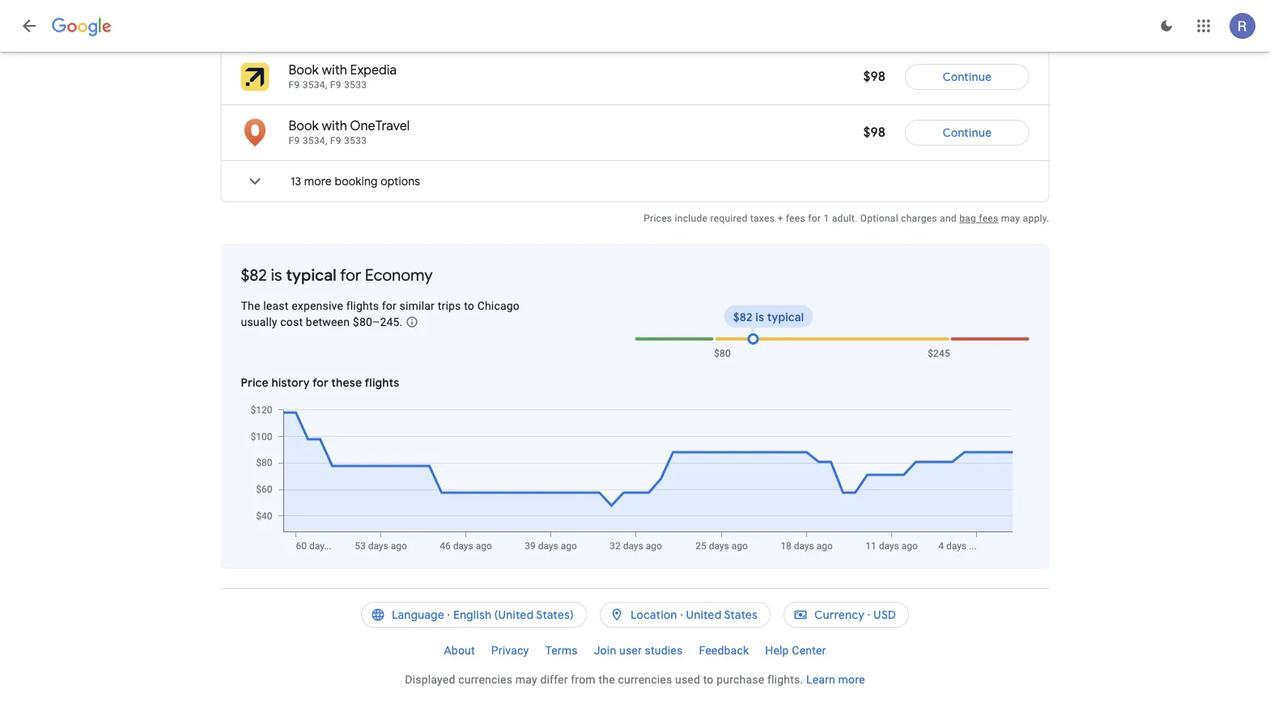 Task type: describe. For each thing, give the bounding box(es) containing it.
join user studies
[[594, 644, 683, 657]]

terms
[[545, 644, 578, 657]]

chicago
[[477, 299, 520, 313]]

options
[[381, 174, 420, 189]]

with for expedia
[[322, 62, 347, 79]]

98 US dollars text field
[[864, 68, 886, 85]]

displayed
[[405, 673, 455, 687]]

help center link
[[757, 638, 834, 664]]

1 vertical spatial may
[[516, 673, 537, 687]]

book for book with expedia
[[289, 62, 319, 79]]

from
[[571, 673, 596, 687]]

apply.
[[1023, 213, 1050, 224]]

prices include required taxes + fees for 1 adult. optional charges and bag fees may apply.
[[644, 213, 1050, 224]]

$98 for expedia
[[864, 68, 886, 85]]

flights inside the least expensive flights for similar trips to chicago usually cost between $80–245.
[[346, 299, 379, 313]]

1 vertical spatial more
[[839, 673, 865, 687]]

the
[[599, 673, 615, 687]]

user
[[619, 644, 642, 657]]

taxes
[[750, 213, 775, 224]]

currency
[[815, 608, 865, 623]]

the
[[241, 299, 260, 313]]

booking
[[335, 174, 378, 189]]

adult.
[[832, 213, 858, 224]]

required
[[710, 213, 748, 224]]

continue for book with expedia
[[943, 70, 992, 84]]

price history for these flights
[[241, 376, 400, 390]]

$82 is typical
[[733, 310, 804, 325]]

for inside the least expensive flights for similar trips to chicago usually cost between $80–245.
[[382, 299, 397, 313]]

price
[[241, 376, 269, 390]]

help
[[765, 644, 789, 657]]

13 more booking options image
[[236, 162, 274, 201]]

2 currencies from the left
[[618, 673, 672, 687]]

1
[[824, 213, 830, 224]]

typical for $82 is typical
[[767, 310, 804, 325]]

between
[[306, 316, 350, 329]]

price history graph image
[[239, 404, 1030, 552]]

go back image
[[19, 16, 39, 36]]

optional
[[860, 213, 899, 224]]

to inside the least expensive flights for similar trips to chicago usually cost between $80–245.
[[464, 299, 474, 313]]

expensive
[[292, 299, 343, 313]]

cost
[[280, 316, 303, 329]]

book with expedia f9 3534, f9 3533
[[289, 62, 397, 91]]

is for $82 is typical
[[756, 310, 764, 325]]

$82 for $82 is typical for economy
[[241, 265, 267, 285]]

13 more booking options
[[291, 174, 420, 189]]

0 vertical spatial more
[[304, 174, 332, 189]]

1 fees from the left
[[786, 213, 806, 224]]

flight numbers f9 3534, f9 3533 text field for onetravel
[[289, 135, 367, 147]]

continue for book with onetravel
[[943, 126, 992, 140]]

+
[[778, 213, 783, 224]]

english
[[453, 608, 492, 623]]

continue button for book with onetravel
[[905, 113, 1030, 152]]

$82 for $82 is typical
[[733, 310, 753, 325]]

1 horizontal spatial may
[[1001, 213, 1020, 224]]

these
[[331, 376, 362, 390]]

13
[[291, 174, 301, 189]]

about
[[444, 644, 475, 657]]

purchase
[[717, 673, 765, 687]]

change appearance image
[[1147, 6, 1186, 45]]

prices
[[644, 213, 672, 224]]



Task type: locate. For each thing, give the bounding box(es) containing it.
english (united states)
[[453, 608, 574, 623]]

0 vertical spatial continue button
[[905, 57, 1030, 96]]

0 horizontal spatial currencies
[[458, 673, 513, 687]]

$98 up 98 us dollars text box
[[864, 68, 886, 85]]

is
[[271, 265, 282, 285], [756, 310, 764, 325]]

flight numbers f9 3534, f9 3533 text field for expedia
[[289, 79, 367, 91]]

2 flight numbers f9 3534, f9 3533 text field from the top
[[289, 135, 367, 147]]

Flight numbers F9 3534, F9 3533 text field
[[289, 79, 367, 91], [289, 135, 367, 147]]

for
[[808, 213, 821, 224], [340, 265, 361, 285], [382, 299, 397, 313], [312, 376, 329, 390]]

3534, up 13 more booking options
[[303, 135, 328, 147]]

privacy link
[[483, 638, 537, 664]]

join
[[594, 644, 616, 657]]

continue button for book with expedia
[[905, 57, 1030, 96]]

1 vertical spatial typical
[[767, 310, 804, 325]]

0 vertical spatial flights
[[346, 299, 379, 313]]

location
[[631, 608, 677, 623]]

fees right +
[[786, 213, 806, 224]]

currencies down "privacy" link
[[458, 673, 513, 687]]

0 vertical spatial is
[[271, 265, 282, 285]]

0 horizontal spatial fees
[[786, 213, 806, 224]]

1 horizontal spatial $82
[[733, 310, 753, 325]]

2 3533 from the top
[[344, 135, 367, 147]]

1 vertical spatial 3534,
[[303, 135, 328, 147]]

the least expensive flights for similar trips to chicago usually cost between $80–245.
[[241, 299, 520, 329]]

more right 13 at the left
[[304, 174, 332, 189]]

with
[[322, 62, 347, 79], [322, 118, 347, 134]]

with for onetravel
[[322, 118, 347, 134]]

$98 for onetravel
[[864, 124, 886, 141]]

1 horizontal spatial to
[[703, 673, 714, 687]]

2 $98 from the top
[[864, 124, 886, 141]]

economy
[[365, 265, 433, 285]]

0 vertical spatial typical
[[286, 265, 337, 285]]

0 vertical spatial to
[[464, 299, 474, 313]]

flights up $80–245.
[[346, 299, 379, 313]]

1 horizontal spatial currencies
[[618, 673, 672, 687]]

usd
[[874, 608, 896, 623]]

0 vertical spatial may
[[1001, 213, 1020, 224]]

and
[[940, 213, 957, 224]]

0 vertical spatial 3534,
[[303, 79, 328, 91]]

for up $80–245.
[[382, 299, 397, 313]]

3534, inside book with expedia f9 3534, f9 3533
[[303, 79, 328, 91]]

book inside book with onetravel f9 3534, f9 3533
[[289, 118, 319, 134]]

3534, up book with onetravel f9 3534, f9 3533
[[303, 79, 328, 91]]

1 currencies from the left
[[458, 673, 513, 687]]

1 horizontal spatial fees
[[979, 213, 999, 224]]

history
[[272, 376, 310, 390]]

join user studies link
[[586, 638, 691, 664]]

flights.
[[768, 673, 803, 687]]

used
[[675, 673, 700, 687]]

3534, for book with onetravel
[[303, 135, 328, 147]]

is for $82 is typical for economy
[[271, 265, 282, 285]]

0 vertical spatial 3533
[[344, 79, 367, 91]]

more
[[304, 174, 332, 189], [839, 673, 865, 687]]

$80–245.
[[353, 316, 403, 329]]

to right used at the bottom right of page
[[703, 673, 714, 687]]

may
[[1001, 213, 1020, 224], [516, 673, 537, 687]]

fees right bag
[[979, 213, 999, 224]]

1 vertical spatial is
[[756, 310, 764, 325]]

to right trips
[[464, 299, 474, 313]]

similar
[[400, 299, 435, 313]]

0 vertical spatial continue
[[943, 70, 992, 84]]

onetravel
[[350, 118, 410, 134]]

1 horizontal spatial is
[[756, 310, 764, 325]]

book for book with onetravel
[[289, 118, 319, 134]]

to
[[464, 299, 474, 313], [703, 673, 714, 687]]

language
[[392, 608, 444, 623]]

2 with from the top
[[322, 118, 347, 134]]

help center
[[765, 644, 826, 657]]

displayed currencies may differ from the currencies used to purchase flights. learn more
[[405, 673, 865, 687]]

3533 down onetravel
[[344, 135, 367, 147]]

1 continue button from the top
[[905, 57, 1030, 96]]

1 vertical spatial to
[[703, 673, 714, 687]]

center
[[792, 644, 826, 657]]

book left "expedia"
[[289, 62, 319, 79]]

with inside book with expedia f9 3534, f9 3533
[[322, 62, 347, 79]]

$80
[[714, 348, 731, 360]]

privacy
[[491, 644, 529, 657]]

0 vertical spatial book
[[289, 62, 319, 79]]

charges
[[901, 213, 938, 224]]

3533 down "expedia"
[[344, 79, 367, 91]]

differ
[[540, 673, 568, 687]]

1 vertical spatial book
[[289, 118, 319, 134]]

3533
[[344, 79, 367, 91], [344, 135, 367, 147]]

f9
[[289, 79, 300, 91], [330, 79, 342, 91], [289, 135, 300, 147], [330, 135, 342, 147]]

1 3533 from the top
[[344, 79, 367, 91]]

learn more about price insights image
[[406, 316, 419, 329]]

0 vertical spatial $82
[[241, 265, 267, 285]]

0 vertical spatial $98
[[864, 68, 886, 85]]

0 horizontal spatial is
[[271, 265, 282, 285]]

states
[[724, 608, 758, 623]]

1 vertical spatial 3533
[[344, 135, 367, 147]]

united
[[686, 608, 722, 623]]

include
[[675, 213, 708, 224]]

1 vertical spatial flights
[[365, 376, 400, 390]]

1 continue from the top
[[943, 70, 992, 84]]

2 continue button from the top
[[905, 113, 1030, 152]]

1 vertical spatial $82
[[733, 310, 753, 325]]

0 horizontal spatial $82
[[241, 265, 267, 285]]

with left "expedia"
[[322, 62, 347, 79]]

3533 for expedia
[[344, 79, 367, 91]]

fees
[[786, 213, 806, 224], [979, 213, 999, 224]]

2 fees from the left
[[979, 213, 999, 224]]

feedback
[[699, 644, 749, 657]]

flight numbers f9 3534, f9 3533 text field up 13 more booking options
[[289, 135, 367, 147]]

0 vertical spatial flight numbers f9 3534, f9 3533 text field
[[289, 79, 367, 91]]

0 horizontal spatial to
[[464, 299, 474, 313]]

1 with from the top
[[322, 62, 347, 79]]

book
[[289, 62, 319, 79], [289, 118, 319, 134]]

3533 inside book with onetravel f9 3534, f9 3533
[[344, 135, 367, 147]]

1 vertical spatial continue
[[943, 126, 992, 140]]

1 3534, from the top
[[303, 79, 328, 91]]

book up 13 at the left
[[289, 118, 319, 134]]

may left differ
[[516, 673, 537, 687]]

states)
[[536, 608, 574, 623]]

trips
[[438, 299, 461, 313]]

currencies down join user studies "link"
[[618, 673, 672, 687]]

3533 inside book with expedia f9 3534, f9 3533
[[344, 79, 367, 91]]

terms link
[[537, 638, 586, 664]]

price history graph application
[[239, 404, 1030, 552]]

3534,
[[303, 79, 328, 91], [303, 135, 328, 147]]

typical for $82 is typical for economy
[[286, 265, 337, 285]]

least
[[263, 299, 289, 313]]

(united
[[494, 608, 534, 623]]

flight numbers f9 3534, f9 3533 text field down "expedia"
[[289, 79, 367, 91]]

usually
[[241, 316, 277, 329]]

1 flight numbers f9 3534, f9 3533 text field from the top
[[289, 79, 367, 91]]

studies
[[645, 644, 683, 657]]

1 vertical spatial $98
[[864, 124, 886, 141]]

0 horizontal spatial may
[[516, 673, 537, 687]]

currencies
[[458, 673, 513, 687], [618, 673, 672, 687]]

1 book from the top
[[289, 62, 319, 79]]

98 US dollars text field
[[864, 124, 886, 141]]

flights
[[346, 299, 379, 313], [365, 376, 400, 390]]

may left apply.
[[1001, 213, 1020, 224]]

typical
[[286, 265, 337, 285], [767, 310, 804, 325]]

bag fees button
[[960, 213, 999, 224]]

learn more link
[[806, 673, 865, 687]]

bag
[[960, 213, 977, 224]]

with left onetravel
[[322, 118, 347, 134]]

with inside book with onetravel f9 3534, f9 3533
[[322, 118, 347, 134]]

continue button
[[905, 57, 1030, 96], [905, 113, 1030, 152]]

about link
[[436, 638, 483, 664]]

0 horizontal spatial more
[[304, 174, 332, 189]]

feedback link
[[691, 638, 757, 664]]

1 vertical spatial flight numbers f9 3534, f9 3533 text field
[[289, 135, 367, 147]]

2 book from the top
[[289, 118, 319, 134]]

$82
[[241, 265, 267, 285], [733, 310, 753, 325]]

1 vertical spatial continue button
[[905, 113, 1030, 152]]

for up expensive
[[340, 265, 361, 285]]

for left the 1
[[808, 213, 821, 224]]

$245
[[928, 348, 951, 360]]

3534, inside book with onetravel f9 3534, f9 3533
[[303, 135, 328, 147]]

0 horizontal spatial typical
[[286, 265, 337, 285]]

1 horizontal spatial typical
[[767, 310, 804, 325]]

book inside book with expedia f9 3534, f9 3533
[[289, 62, 319, 79]]

more right the learn
[[839, 673, 865, 687]]

$82 is typical for economy
[[241, 265, 433, 285]]

1 $98 from the top
[[864, 68, 886, 85]]

0 vertical spatial with
[[322, 62, 347, 79]]

$98
[[864, 68, 886, 85], [864, 124, 886, 141]]

continue
[[943, 70, 992, 84], [943, 126, 992, 140]]

for left these
[[312, 376, 329, 390]]

$98 down $98 text field
[[864, 124, 886, 141]]

learn
[[806, 673, 836, 687]]

expedia
[[350, 62, 397, 79]]

book with onetravel f9 3534, f9 3533
[[289, 118, 410, 147]]

2 3534, from the top
[[303, 135, 328, 147]]

2 continue from the top
[[943, 126, 992, 140]]

3533 for onetravel
[[344, 135, 367, 147]]

flights right these
[[365, 376, 400, 390]]

3534, for book with expedia
[[303, 79, 328, 91]]

1 vertical spatial with
[[322, 118, 347, 134]]

1 horizontal spatial more
[[839, 673, 865, 687]]

united states
[[686, 608, 758, 623]]



Task type: vqa. For each thing, say whether or not it's contained in the screenshot.
the 400
no



